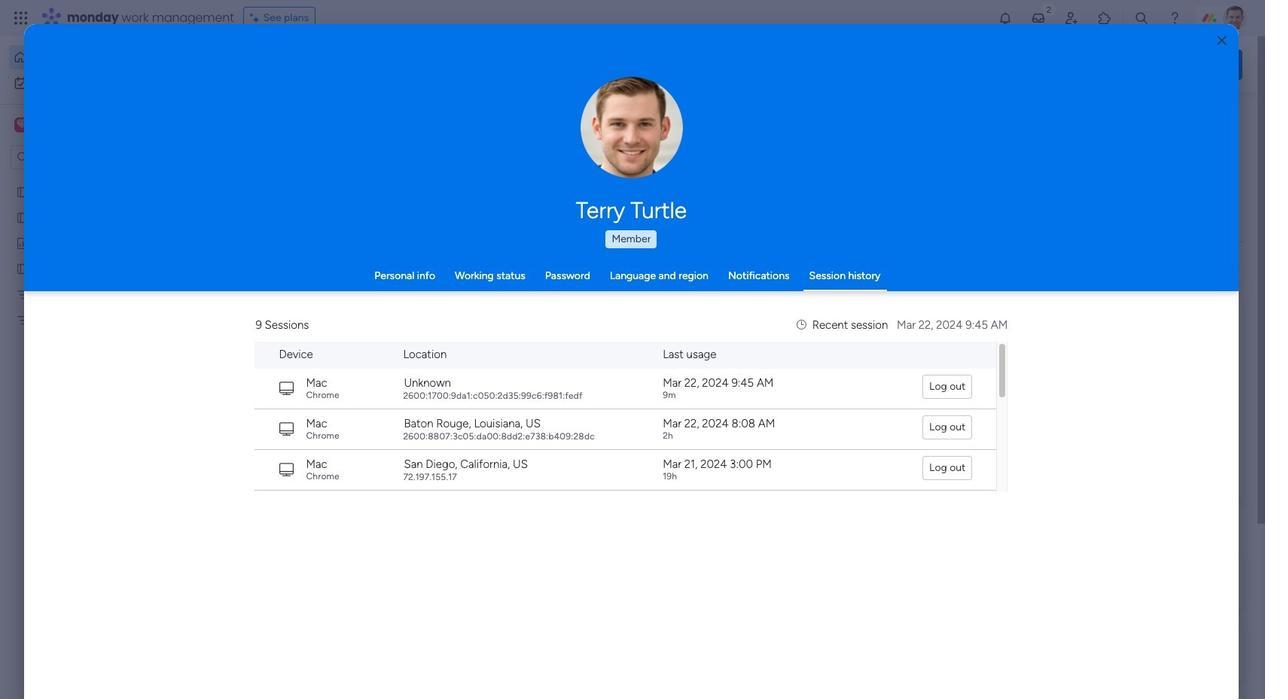 Task type: locate. For each thing, give the bounding box(es) containing it.
component image for public board image to the bottom
[[252, 299, 265, 312]]

select product image
[[14, 11, 29, 26]]

see plans image
[[250, 10, 263, 26]]

public board image
[[16, 185, 30, 199], [252, 275, 268, 292]]

2 add to favorites image from the left
[[939, 275, 954, 290]]

1 add to favorites image from the left
[[693, 275, 708, 290]]

public board image up component icon
[[498, 275, 514, 292]]

public board image
[[16, 210, 30, 224], [16, 261, 30, 276], [498, 275, 514, 292]]

0 horizontal spatial public board image
[[16, 185, 30, 199]]

1 horizontal spatial add to favorites image
[[939, 275, 954, 290]]

0 horizontal spatial add to favorites image
[[693, 275, 708, 290]]

workspace image
[[14, 117, 29, 133]]

monday marketplace image
[[1098, 11, 1113, 26]]

component image for public dashboard image
[[744, 299, 758, 312]]

option
[[9, 45, 183, 69], [9, 71, 183, 95], [0, 178, 192, 181]]

help image
[[1168, 11, 1183, 26]]

component image
[[252, 299, 265, 312], [744, 299, 758, 312], [252, 483, 265, 497]]

search everything image
[[1134, 11, 1149, 26]]

add to favorites image
[[693, 275, 708, 290], [939, 275, 954, 290]]

1 horizontal spatial public board image
[[252, 275, 268, 292]]

update feed image
[[1031, 11, 1046, 26]]

list box
[[0, 176, 192, 536]]

dapulse x slim image
[[1220, 109, 1238, 127]]

0 vertical spatial public board image
[[16, 185, 30, 199]]

1 vertical spatial option
[[9, 71, 183, 95]]



Task type: vqa. For each thing, say whether or not it's contained in the screenshot.
Public board icon to the right
yes



Task type: describe. For each thing, give the bounding box(es) containing it.
workspace selection element
[[14, 116, 126, 136]]

0 vertical spatial option
[[9, 45, 183, 69]]

add to favorites image for public dashboard image
[[939, 275, 954, 290]]

add to favorites image
[[447, 460, 462, 475]]

dapulse time image
[[797, 319, 807, 332]]

invite members image
[[1064, 11, 1079, 26]]

1 vertical spatial public board image
[[252, 275, 268, 292]]

component image
[[498, 299, 511, 312]]

notifications image
[[998, 11, 1013, 26]]

Search in workspace field
[[32, 149, 126, 166]]

quick search results list box
[[233, 141, 981, 525]]

help center element
[[1017, 621, 1243, 682]]

terry turtle image
[[1223, 6, 1247, 30]]

public dashboard image
[[744, 275, 761, 292]]

2 image
[[1043, 1, 1056, 18]]

workspace image
[[17, 117, 27, 133]]

public board image down public dashboard icon
[[16, 261, 30, 276]]

add to favorites image for public board icon above component icon
[[693, 275, 708, 290]]

getting started element
[[1017, 549, 1243, 609]]

close image
[[1218, 35, 1227, 46]]

public board image up public dashboard icon
[[16, 210, 30, 224]]

public dashboard image
[[16, 236, 30, 250]]

2 vertical spatial option
[[0, 178, 192, 181]]

remove from favorites image
[[447, 275, 462, 290]]



